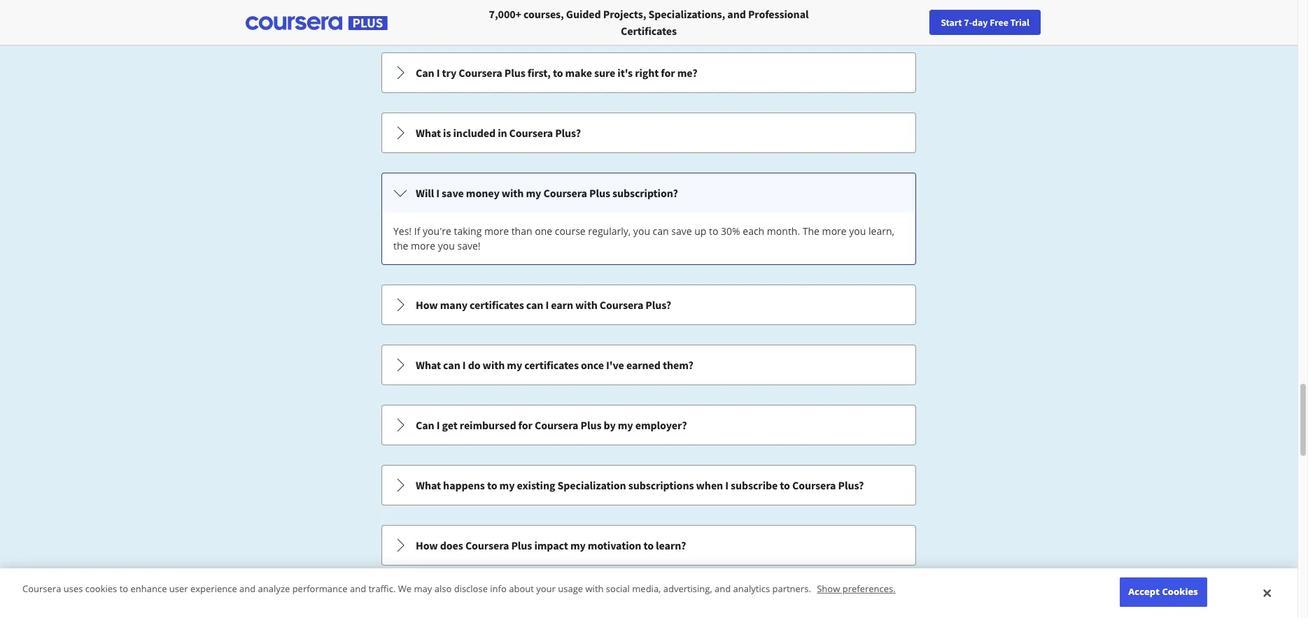 Task type: describe. For each thing, give the bounding box(es) containing it.
plus left first,
[[505, 66, 526, 80]]

disclose
[[454, 584, 488, 596]]

start 7-day free trial
[[941, 16, 1030, 29]]

with inside the will i save money with my coursera plus subscription? dropdown button
[[502, 186, 524, 200]]

media,
[[632, 584, 661, 596]]

we
[[398, 584, 412, 596]]

earned
[[627, 359, 661, 373]]

how does coursera plus impact my motivation to learn? button
[[382, 527, 916, 566]]

7,000+ courses, guided projects, specializations, and professional certificates
[[489, 7, 809, 38]]

and left the analyze at left
[[240, 584, 256, 596]]

to inside yes! if you're taking more than one course regularly, you can save up to 30% each month. the more you learn, the more you save!
[[709, 225, 719, 238]]

plus left by
[[581, 419, 602, 433]]

coursera right 'try'
[[459, 66, 503, 80]]

accept cookies button
[[1120, 579, 1208, 608]]

0 horizontal spatial you
[[438, 239, 455, 253]]

up
[[695, 225, 707, 238]]

course
[[555, 225, 586, 238]]

1 vertical spatial plus?
[[646, 298, 672, 312]]

i've
[[606, 359, 624, 373]]

i left "get"
[[437, 419, 440, 433]]

coursera plus image
[[246, 16, 388, 30]]

30%
[[721, 225, 741, 238]]

i left the do at the bottom left of the page
[[463, 359, 466, 373]]

many
[[440, 298, 468, 312]]

what happens to my existing specialization subscriptions when i subscribe to coursera plus?
[[416, 479, 864, 493]]

start
[[941, 16, 962, 29]]

included
[[453, 126, 496, 140]]

them?
[[663, 359, 694, 373]]

show preferences. link
[[817, 584, 896, 596]]

coursera up course on the top left of the page
[[544, 186, 587, 200]]

list containing can i try coursera plus first, to make sure it's right for me?
[[380, 51, 918, 568]]

with left social
[[586, 584, 604, 596]]

each
[[743, 225, 765, 238]]

save!
[[458, 239, 481, 253]]

earn
[[551, 298, 573, 312]]

the
[[394, 239, 408, 253]]

to right cookies
[[120, 584, 128, 596]]

month.
[[767, 225, 800, 238]]

your
[[536, 584, 556, 596]]

1 horizontal spatial certificates
[[525, 359, 579, 373]]

1 horizontal spatial you
[[634, 225, 650, 238]]

reimbursed
[[460, 419, 516, 433]]

what is included in coursera plus?
[[416, 126, 581, 140]]

enhance
[[131, 584, 167, 596]]

once
[[581, 359, 604, 373]]

coursera uses cookies to enhance user experience and analyze performance and traffic. we may also disclose info about your usage with social media, advertising, and analytics partners. show preferences.
[[22, 584, 896, 596]]

what for what is included in coursera plus?
[[416, 126, 441, 140]]

coursera right does
[[466, 539, 509, 553]]

sure
[[594, 66, 616, 80]]

1 horizontal spatial more
[[485, 225, 509, 238]]

0 horizontal spatial plus?
[[555, 126, 581, 140]]

taking
[[454, 225, 482, 238]]

subscribe
[[731, 479, 778, 493]]

to right happens
[[487, 479, 497, 493]]

subscriptions
[[629, 479, 694, 493]]

usage
[[558, 584, 583, 596]]

regularly,
[[588, 225, 631, 238]]

can inside yes! if you're taking more than one course regularly, you can save up to 30% each month. the more you learn, the more you save!
[[653, 225, 669, 238]]

save inside yes! if you're taking more than one course regularly, you can save up to 30% each month. the more you learn, the more you save!
[[672, 225, 692, 238]]

preferences.
[[843, 584, 896, 596]]

happens
[[443, 479, 485, 493]]

than
[[512, 225, 533, 238]]

what is included in coursera plus? button
[[382, 113, 916, 153]]

what for what happens to my existing specialization subscriptions when i subscribe to coursera plus?
[[416, 479, 441, 493]]

projects,
[[603, 7, 647, 21]]

how many certificates can i earn with coursera plus? button
[[382, 286, 916, 325]]

try
[[442, 66, 457, 80]]

impact
[[535, 539, 568, 553]]

what can i do with my certificates once i've earned them? button
[[382, 346, 916, 385]]

does
[[440, 539, 463, 553]]

accept cookies
[[1129, 586, 1199, 599]]

performance
[[292, 584, 348, 596]]

yes!
[[394, 225, 412, 238]]

7-
[[964, 16, 973, 29]]

2 vertical spatial plus?
[[838, 479, 864, 493]]

specialization
[[558, 479, 626, 493]]

will i save money with my coursera plus subscription?
[[416, 186, 678, 200]]

right
[[635, 66, 659, 80]]

user
[[169, 584, 188, 596]]

guided
[[566, 7, 601, 21]]

free
[[990, 16, 1009, 29]]

info
[[490, 584, 507, 596]]

can i get reimbursed for coursera plus by my employer? button
[[382, 406, 916, 445]]

will
[[416, 186, 434, 200]]

partners.
[[773, 584, 811, 596]]

can i try coursera plus first, to make sure it's right for me?
[[416, 66, 698, 80]]

0 horizontal spatial can
[[443, 359, 461, 373]]

accept
[[1129, 586, 1160, 599]]

what happens to my existing specialization subscriptions when i subscribe to coursera plus? button
[[382, 466, 916, 506]]

analyze
[[258, 584, 290, 596]]

to left learn?
[[644, 539, 654, 553]]

the
[[803, 225, 820, 238]]

how for how does coursera plus impact my motivation to learn?
[[416, 539, 438, 553]]

may
[[414, 584, 432, 596]]

my for coursera
[[526, 186, 542, 200]]

learn,
[[869, 225, 895, 238]]

about
[[509, 584, 534, 596]]

my inside what happens to my existing specialization subscriptions when i subscribe to coursera plus? dropdown button
[[500, 479, 515, 493]]

experience
[[190, 584, 237, 596]]

money
[[466, 186, 500, 200]]

coursera left uses
[[22, 584, 61, 596]]

i left 'try'
[[437, 66, 440, 80]]

trial
[[1011, 16, 1030, 29]]



Task type: locate. For each thing, give the bounding box(es) containing it.
courses,
[[524, 7, 564, 21]]

i
[[437, 66, 440, 80], [436, 186, 440, 200], [546, 298, 549, 312], [463, 359, 466, 373], [437, 419, 440, 433], [726, 479, 729, 493]]

1 vertical spatial can
[[416, 419, 435, 433]]

1 horizontal spatial for
[[661, 66, 675, 80]]

advertising,
[[664, 584, 713, 596]]

list
[[380, 51, 918, 568]]

can left earn
[[526, 298, 544, 312]]

certificates right many on the left of the page
[[470, 298, 524, 312]]

0 vertical spatial what
[[416, 126, 441, 140]]

cookies
[[1163, 586, 1199, 599]]

when
[[696, 479, 723, 493]]

day
[[973, 16, 988, 29]]

can left 'try'
[[416, 66, 435, 80]]

0 horizontal spatial save
[[442, 186, 464, 200]]

what inside what happens to my existing specialization subscriptions when i subscribe to coursera plus? dropdown button
[[416, 479, 441, 493]]

can left the do at the bottom left of the page
[[443, 359, 461, 373]]

with right 'money'
[[502, 186, 524, 200]]

for left me?
[[661, 66, 675, 80]]

with right the do at the bottom left of the page
[[483, 359, 505, 373]]

1 horizontal spatial can
[[526, 298, 544, 312]]

2 horizontal spatial you
[[850, 225, 866, 238]]

my right the do at the bottom left of the page
[[507, 359, 523, 373]]

my inside how does coursera plus impact my motivation to learn? dropdown button
[[571, 539, 586, 553]]

you down you're at the top of page
[[438, 239, 455, 253]]

save left up in the right of the page
[[672, 225, 692, 238]]

more down if
[[411, 239, 436, 253]]

plus up regularly,
[[590, 186, 611, 200]]

and left 'analytics'
[[715, 584, 731, 596]]

2 horizontal spatial plus?
[[838, 479, 864, 493]]

2 what from the top
[[416, 359, 441, 373]]

what left happens
[[416, 479, 441, 493]]

my left existing
[[500, 479, 515, 493]]

one
[[535, 225, 553, 238]]

save
[[442, 186, 464, 200], [672, 225, 692, 238]]

0 horizontal spatial certificates
[[470, 298, 524, 312]]

existing
[[517, 479, 556, 493]]

show
[[817, 584, 840, 596]]

my for motivation
[[571, 539, 586, 553]]

coursera
[[459, 66, 503, 80], [509, 126, 553, 140], [544, 186, 587, 200], [600, 298, 644, 312], [535, 419, 579, 433], [793, 479, 836, 493], [466, 539, 509, 553], [22, 584, 61, 596]]

by
[[604, 419, 616, 433]]

can
[[653, 225, 669, 238], [526, 298, 544, 312], [443, 359, 461, 373]]

how left does
[[416, 539, 438, 553]]

my right impact
[[571, 539, 586, 553]]

i right the when
[[726, 479, 729, 493]]

i right will
[[436, 186, 440, 200]]

can
[[416, 66, 435, 80], [416, 419, 435, 433]]

what can i do with my certificates once i've earned them?
[[416, 359, 694, 373]]

more right the
[[822, 225, 847, 238]]

plus
[[505, 66, 526, 80], [590, 186, 611, 200], [581, 419, 602, 433], [511, 539, 532, 553]]

do
[[468, 359, 481, 373]]

and left traffic.
[[350, 584, 366, 596]]

for right reimbursed
[[519, 419, 533, 433]]

what for what can i do with my certificates once i've earned them?
[[416, 359, 441, 373]]

my inside the will i save money with my coursera plus subscription? dropdown button
[[526, 186, 542, 200]]

3 what from the top
[[416, 479, 441, 493]]

can i get reimbursed for coursera plus by my employer?
[[416, 419, 687, 433]]

my
[[526, 186, 542, 200], [507, 359, 523, 373], [618, 419, 633, 433], [500, 479, 515, 493], [571, 539, 586, 553]]

can left up in the right of the page
[[653, 225, 669, 238]]

can left "get"
[[416, 419, 435, 433]]

1 vertical spatial certificates
[[525, 359, 579, 373]]

get
[[442, 419, 458, 433]]

0 vertical spatial how
[[416, 298, 438, 312]]

you
[[634, 225, 650, 238], [850, 225, 866, 238], [438, 239, 455, 253]]

7,000+
[[489, 7, 522, 21]]

2 vertical spatial what
[[416, 479, 441, 493]]

to right first,
[[553, 66, 563, 80]]

social
[[606, 584, 630, 596]]

professional
[[748, 7, 809, 21]]

0 vertical spatial can
[[653, 225, 669, 238]]

1 horizontal spatial save
[[672, 225, 692, 238]]

coursera right in
[[509, 126, 553, 140]]

and
[[728, 7, 746, 21], [240, 584, 256, 596], [350, 584, 366, 596], [715, 584, 731, 596]]

1 what from the top
[[416, 126, 441, 140]]

coursera right subscribe
[[793, 479, 836, 493]]

my inside can i get reimbursed for coursera plus by my employer? dropdown button
[[618, 419, 633, 433]]

learn?
[[656, 539, 686, 553]]

can for can i try coursera plus first, to make sure it's right for me?
[[416, 66, 435, 80]]

what inside what is included in coursera plus? dropdown button
[[416, 126, 441, 140]]

cookies
[[85, 584, 117, 596]]

0 vertical spatial plus?
[[555, 126, 581, 140]]

coursera left by
[[535, 419, 579, 433]]

1 vertical spatial what
[[416, 359, 441, 373]]

more
[[485, 225, 509, 238], [822, 225, 847, 238], [411, 239, 436, 253]]

employer?
[[636, 419, 687, 433]]

with right earn
[[576, 298, 598, 312]]

analytics
[[734, 584, 770, 596]]

is
[[443, 126, 451, 140]]

0 vertical spatial can
[[416, 66, 435, 80]]

subscription?
[[613, 186, 678, 200]]

specializations,
[[649, 7, 726, 21]]

certificates
[[470, 298, 524, 312], [525, 359, 579, 373]]

1 can from the top
[[416, 66, 435, 80]]

coursera right earn
[[600, 298, 644, 312]]

1 how from the top
[[416, 298, 438, 312]]

to right up in the right of the page
[[709, 225, 719, 238]]

plus?
[[555, 126, 581, 140], [646, 298, 672, 312], [838, 479, 864, 493]]

None search field
[[193, 9, 529, 37]]

how
[[416, 298, 438, 312], [416, 539, 438, 553]]

in
[[498, 126, 507, 140]]

you're
[[423, 225, 451, 238]]

certificates
[[621, 24, 677, 38]]

it's
[[618, 66, 633, 80]]

2 vertical spatial can
[[443, 359, 461, 373]]

what
[[416, 126, 441, 140], [416, 359, 441, 373], [416, 479, 441, 493]]

how does coursera plus impact my motivation to learn?
[[416, 539, 686, 553]]

with inside the how many certificates can i earn with coursera plus? dropdown button
[[576, 298, 598, 312]]

my up one
[[526, 186, 542, 200]]

to right subscribe
[[780, 479, 790, 493]]

also
[[435, 584, 452, 596]]

0 horizontal spatial more
[[411, 239, 436, 253]]

certificates left once
[[525, 359, 579, 373]]

2 horizontal spatial can
[[653, 225, 669, 238]]

0 vertical spatial save
[[442, 186, 464, 200]]

2 can from the top
[[416, 419, 435, 433]]

uses
[[64, 584, 83, 596]]

first,
[[528, 66, 551, 80]]

can i try coursera plus first, to make sure it's right for me? button
[[382, 53, 916, 92]]

how for how many certificates can i earn with coursera plus?
[[416, 298, 438, 312]]

you right regularly,
[[634, 225, 650, 238]]

if
[[414, 225, 420, 238]]

yes! if you're taking more than one course regularly, you can save up to 30% each month. the more you learn, the more you save!
[[394, 225, 895, 253]]

save right will
[[442, 186, 464, 200]]

my right by
[[618, 419, 633, 433]]

traffic.
[[369, 584, 396, 596]]

1 horizontal spatial plus?
[[646, 298, 672, 312]]

you left the "learn,"
[[850, 225, 866, 238]]

plus left impact
[[511, 539, 532, 553]]

how left many on the left of the page
[[416, 298, 438, 312]]

and inside 7,000+ courses, guided projects, specializations, and professional certificates
[[728, 7, 746, 21]]

with
[[502, 186, 524, 200], [576, 298, 598, 312], [483, 359, 505, 373], [586, 584, 604, 596]]

start 7-day free trial button
[[930, 10, 1041, 35]]

1 vertical spatial save
[[672, 225, 692, 238]]

me?
[[678, 66, 698, 80]]

0 vertical spatial certificates
[[470, 298, 524, 312]]

can for can i get reimbursed for coursera plus by my employer?
[[416, 419, 435, 433]]

1 vertical spatial for
[[519, 419, 533, 433]]

more left than
[[485, 225, 509, 238]]

what left is
[[416, 126, 441, 140]]

1 vertical spatial how
[[416, 539, 438, 553]]

will i save money with my coursera plus subscription? button
[[382, 174, 916, 213]]

and left the professional
[[728, 7, 746, 21]]

my for certificates
[[507, 359, 523, 373]]

my inside what can i do with my certificates once i've earned them? dropdown button
[[507, 359, 523, 373]]

motivation
[[588, 539, 642, 553]]

what inside what can i do with my certificates once i've earned them? dropdown button
[[416, 359, 441, 373]]

1 vertical spatial can
[[526, 298, 544, 312]]

i left earn
[[546, 298, 549, 312]]

what left the do at the bottom left of the page
[[416, 359, 441, 373]]

0 horizontal spatial for
[[519, 419, 533, 433]]

for
[[661, 66, 675, 80], [519, 419, 533, 433]]

2 horizontal spatial more
[[822, 225, 847, 238]]

with inside what can i do with my certificates once i've earned them? dropdown button
[[483, 359, 505, 373]]

2 how from the top
[[416, 539, 438, 553]]

0 vertical spatial for
[[661, 66, 675, 80]]

save inside dropdown button
[[442, 186, 464, 200]]



Task type: vqa. For each thing, say whether or not it's contained in the screenshot.
the morning
no



